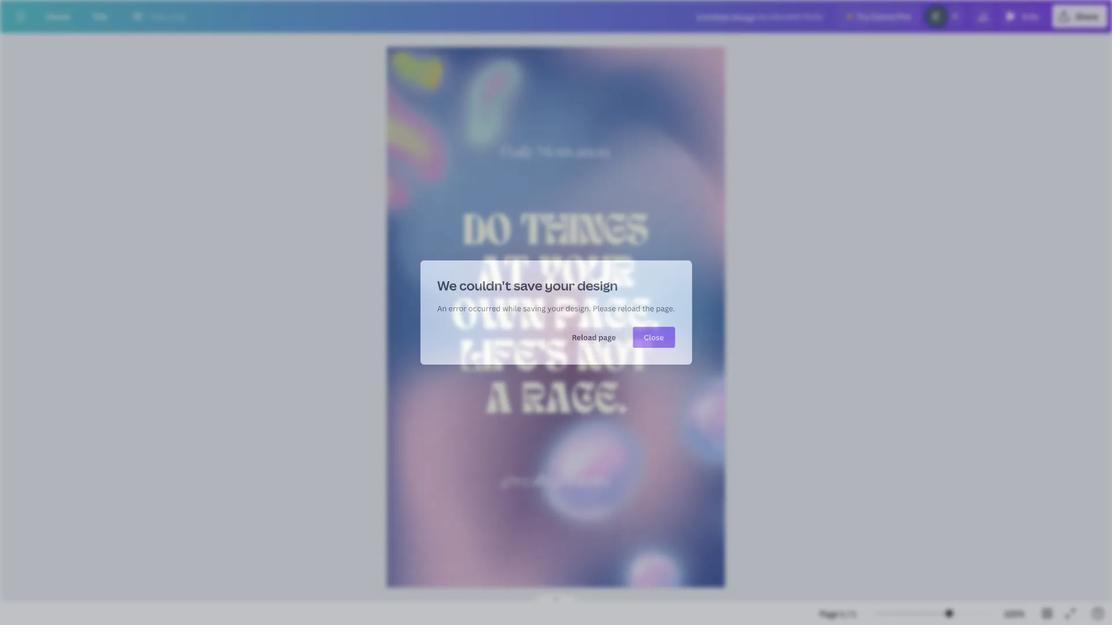 Task type: vqa. For each thing, say whether or not it's contained in the screenshot.
Try Canva Pro
yes



Task type: locate. For each thing, give the bounding box(es) containing it.
your up design.
[[538, 254, 635, 296]]

couldn't
[[451, 274, 507, 293]]

untitled
[[697, 11, 729, 22]]

pace.
[[555, 297, 659, 338]]

not
[[578, 339, 651, 381]]

kendall
[[771, 11, 801, 22]]

your up an error occurred while saving your design. please reload the page.
[[544, 274, 577, 293]]

a
[[485, 381, 512, 423]]

your right saving
[[547, 303, 565, 314]]

your
[[538, 254, 635, 296], [544, 274, 577, 293], [547, 303, 565, 314]]

untitled design by kendall parks
[[697, 11, 824, 22]]

do things at your own pace. life's not
[[453, 212, 659, 381]]

a race.
[[485, 381, 627, 423]]

1 right the /
[[852, 609, 856, 620]]

0 vertical spatial design
[[731, 11, 757, 22]]

1 left the /
[[841, 609, 845, 620]]

@reallygreatsite
[[501, 473, 611, 490]]

your for things
[[538, 254, 635, 296]]

home link
[[37, 5, 79, 28]]

an error occurred while saving your design. please reload the page.
[[427, 303, 686, 314]]

error
[[439, 303, 459, 314]]

we
[[427, 274, 448, 293]]

design inside main menu bar
[[731, 11, 757, 22]]

design up please
[[579, 274, 624, 293]]

2 1 from the left
[[852, 609, 856, 620]]

1
[[841, 609, 845, 620], [852, 609, 856, 620]]

saving
[[520, 303, 545, 314]]

1 horizontal spatial design
[[731, 11, 757, 22]]

your inside the do things at your own pace. life's not
[[538, 254, 635, 296]]

close button
[[640, 328, 686, 351]]

1 horizontal spatial 1
[[852, 609, 856, 620]]

design left by
[[731, 11, 757, 22]]

occurred
[[461, 303, 496, 314]]

0 horizontal spatial 1
[[841, 609, 845, 620]]

save
[[510, 274, 541, 293]]

by
[[759, 11, 769, 22]]

0 horizontal spatial design
[[579, 274, 624, 293]]

try
[[857, 11, 870, 22]]

canva
[[872, 11, 896, 22]]

only
[[170, 11, 187, 22]]

design
[[731, 11, 757, 22], [579, 274, 624, 293]]

reload
[[623, 303, 648, 314]]

show pages image
[[528, 595, 584, 604]]

page
[[603, 334, 621, 345]]

your for couldn't
[[544, 274, 577, 293]]

1 1 from the left
[[841, 609, 845, 620]]



Task type: describe. For each thing, give the bounding box(es) containing it.
at
[[477, 254, 528, 296]]

parks
[[803, 11, 824, 22]]

design.
[[567, 303, 594, 314]]

view
[[150, 11, 168, 22]]

view only status
[[126, 9, 193, 23]]

page
[[820, 609, 839, 620]]

5.0s
[[1023, 11, 1039, 22]]

do
[[463, 212, 511, 254]]

page 1 / 1
[[820, 609, 856, 620]]

close
[[652, 334, 674, 345]]

pro
[[898, 11, 911, 22]]

reload page button
[[564, 328, 631, 351]]

reload page
[[573, 334, 621, 345]]

an
[[427, 303, 437, 314]]

reload
[[573, 334, 601, 345]]

try canva pro
[[857, 11, 911, 22]]

5.0s button
[[1000, 5, 1048, 28]]

please
[[596, 303, 621, 314]]

we couldn't save your design
[[427, 274, 624, 293]]

main menu bar
[[0, 0, 1113, 33]]

life's
[[461, 339, 568, 381]]

daily
[[501, 143, 535, 160]]

page.
[[665, 303, 686, 314]]

things
[[521, 212, 649, 254]]

1 vertical spatial design
[[579, 274, 624, 293]]

race.
[[522, 381, 627, 423]]

/
[[847, 609, 850, 620]]

while
[[498, 303, 518, 314]]

try canva pro button
[[837, 5, 921, 28]]

home
[[46, 11, 70, 22]]

the
[[650, 303, 663, 314]]

own
[[453, 297, 545, 338]]

motivation
[[538, 143, 610, 160]]

view only
[[150, 11, 187, 22]]

daily motivation
[[501, 143, 610, 160]]



